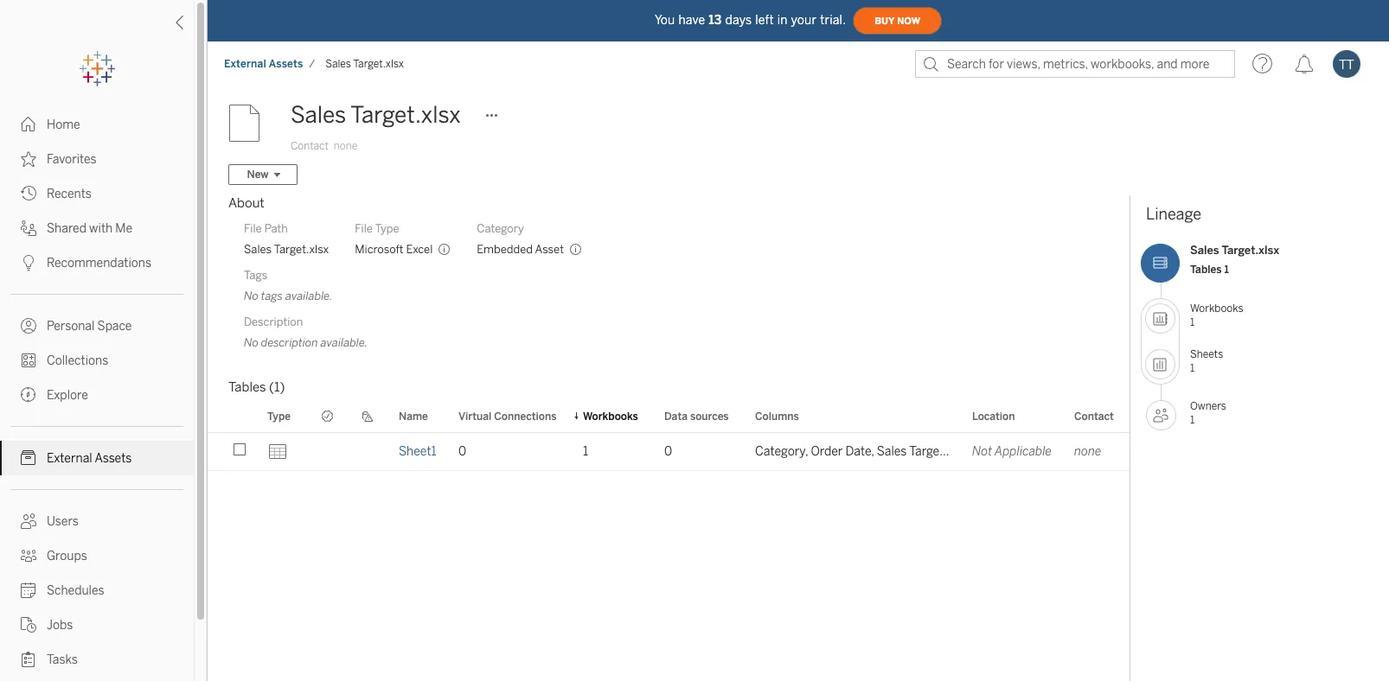 Task type: vqa. For each thing, say whether or not it's contained in the screenshot.
13
yes



Task type: describe. For each thing, give the bounding box(es) containing it.
by text only_f5he34f image for users
[[21, 514, 36, 530]]

category
[[477, 222, 524, 235]]

workbooks image
[[1146, 304, 1176, 334]]

by text only_f5he34f image for home
[[21, 117, 36, 132]]

0 vertical spatial external assets link
[[223, 57, 304, 71]]

workbooks 1
[[1191, 303, 1244, 328]]

embedded asset
[[477, 243, 564, 256]]

virtual
[[459, 411, 492, 423]]

by text only_f5he34f image for groups
[[21, 549, 36, 564]]

0 vertical spatial type
[[375, 222, 399, 235]]

by text only_f5he34f image for shared with me
[[21, 221, 36, 236]]

recents
[[47, 187, 92, 202]]

sales target.xlsx element
[[320, 58, 409, 70]]

collections
[[47, 354, 108, 369]]

by text only_f5he34f image for schedules
[[21, 583, 36, 599]]

Search for views, metrics, workbooks, and more text field
[[915, 50, 1236, 78]]

recents link
[[0, 177, 194, 211]]

external for external assets /
[[224, 58, 267, 70]]

lineage
[[1146, 205, 1202, 224]]

now
[[897, 15, 921, 26]]

embedded
[[477, 243, 533, 256]]

columns
[[755, 411, 799, 423]]

applicable
[[995, 445, 1052, 459]]

tables inside sales target.xlsx tables 1
[[1191, 263, 1222, 276]]

by text only_f5he34f image for recommendations
[[21, 255, 36, 271]]

shared with me
[[47, 222, 133, 236]]

personal space link
[[0, 309, 194, 344]]

target
[[910, 445, 944, 459]]

by text only_f5he34f image for favorites
[[21, 151, 36, 167]]

external assets /
[[224, 58, 315, 70]]

home
[[47, 118, 80, 132]]

have
[[679, 13, 705, 27]]

contact for contact none
[[291, 140, 329, 152]]

0 horizontal spatial external assets link
[[0, 441, 194, 476]]

name
[[399, 411, 428, 423]]

/
[[309, 58, 315, 70]]

file (microsoft excel) image
[[228, 98, 280, 150]]

type inside grid
[[267, 411, 291, 423]]

contact none
[[291, 140, 358, 152]]

groups link
[[0, 539, 194, 574]]

description
[[261, 337, 318, 350]]

location
[[973, 411, 1015, 423]]

description no description available.
[[244, 316, 368, 350]]

sheet1 link
[[399, 445, 437, 459]]

days
[[725, 13, 752, 27]]

1 inside workbooks 1
[[1191, 316, 1195, 328]]

with
[[89, 222, 113, 236]]

not applicable
[[973, 445, 1052, 459]]

2 0 from the left
[[665, 445, 672, 459]]

sheet1
[[399, 445, 437, 459]]

by text only_f5he34f image for explore
[[21, 388, 36, 403]]

data
[[665, 411, 688, 423]]

favorites link
[[0, 142, 194, 177]]

file path sales target.xlsx
[[244, 222, 329, 256]]

row containing sheet1
[[208, 434, 1130, 472]]

asset
[[535, 243, 564, 256]]

shared
[[47, 222, 86, 236]]

excel
[[406, 243, 433, 256]]

sales target.xlsx tables 1
[[1191, 244, 1280, 276]]

13
[[709, 13, 722, 27]]

explore
[[47, 389, 88, 403]]

sales right date,
[[877, 445, 907, 459]]

schedules
[[47, 584, 104, 599]]

sheets
[[1191, 349, 1224, 361]]

by text only_f5he34f image for personal space
[[21, 318, 36, 334]]

external assets
[[47, 452, 132, 466]]

available. for description no description available.
[[321, 337, 368, 350]]

microsoft
[[355, 243, 404, 256]]

category, order date, sales target + 1
[[755, 445, 962, 459]]

assets for external assets /
[[269, 58, 303, 70]]

navigation panel element
[[0, 52, 194, 682]]

new button
[[228, 164, 298, 185]]

favorites
[[47, 152, 97, 167]]

left
[[756, 13, 774, 27]]

home link
[[0, 107, 194, 142]]

grid containing sheet1
[[208, 401, 1130, 682]]

file type
[[355, 222, 399, 235]]

trial.
[[820, 13, 846, 27]]

owners
[[1191, 401, 1227, 413]]

available. for tags no tags available.
[[286, 290, 333, 303]]

recommendations link
[[0, 246, 194, 280]]

tables image
[[1141, 244, 1180, 283]]

space
[[97, 319, 132, 334]]

tasks link
[[0, 643, 194, 678]]

target.xlsx down sales target.xlsx element
[[351, 101, 461, 129]]



Task type: locate. For each thing, give the bounding box(es) containing it.
file for file path sales target.xlsx
[[244, 222, 262, 235]]

data sources
[[665, 411, 729, 423]]

4 by text only_f5he34f image from the top
[[21, 353, 36, 369]]

collections link
[[0, 344, 194, 378]]

0
[[459, 445, 467, 459], [665, 445, 672, 459]]

1 inside the category, order date, sales target + 1
[[958, 447, 962, 459]]

2 by text only_f5he34f image from the top
[[21, 221, 36, 236]]

0 vertical spatial workbooks
[[1191, 303, 1244, 315]]

microsoft excel
[[355, 243, 433, 256]]

tags
[[261, 290, 283, 303]]

explore link
[[0, 378, 194, 413]]

3 by text only_f5he34f image from the top
[[21, 255, 36, 271]]

1 by text only_f5he34f image from the top
[[21, 186, 36, 202]]

workbooks
[[1191, 303, 1244, 315], [583, 411, 638, 423]]

tables right the tables icon
[[1191, 263, 1222, 276]]

by text only_f5he34f image left recommendations
[[21, 255, 36, 271]]

1 vertical spatial workbooks
[[583, 411, 638, 423]]

1 horizontal spatial assets
[[269, 58, 303, 70]]

2 no from the top
[[244, 337, 259, 350]]

by text only_f5he34f image left shared
[[21, 221, 36, 236]]

no for no description available.
[[244, 337, 259, 350]]

0 horizontal spatial contact
[[291, 140, 329, 152]]

shared with me link
[[0, 211, 194, 246]]

1 horizontal spatial type
[[375, 222, 399, 235]]

no left the tags
[[244, 290, 259, 303]]

groups
[[47, 549, 87, 564]]

by text only_f5he34f image inside the home link
[[21, 117, 36, 132]]

0 vertical spatial contact
[[291, 140, 329, 152]]

by text only_f5he34f image inside favorites link
[[21, 151, 36, 167]]

1 vertical spatial none
[[1075, 445, 1102, 459]]

0 horizontal spatial 0
[[459, 445, 467, 459]]

target.xlsx right /
[[353, 58, 404, 70]]

you have 13 days left in your trial.
[[655, 13, 846, 27]]

by text only_f5he34f image left tasks
[[21, 652, 36, 668]]

owners image
[[1146, 401, 1177, 431]]

by text only_f5he34f image inside shared with me link
[[21, 221, 36, 236]]

sales up the tags
[[244, 243, 272, 256]]

buy
[[875, 15, 895, 26]]

0 vertical spatial tables
[[1191, 263, 1222, 276]]

10 by text only_f5he34f image from the top
[[21, 618, 36, 633]]

workbooks for workbooks 1
[[1191, 303, 1244, 315]]

external
[[224, 58, 267, 70], [47, 452, 92, 466]]

sales target.xlsx
[[326, 58, 404, 70], [291, 101, 461, 129]]

1 no from the top
[[244, 290, 259, 303]]

in
[[778, 13, 788, 27]]

0 horizontal spatial none
[[334, 140, 358, 152]]

virtual connections
[[459, 411, 557, 423]]

by text only_f5he34f image inside the schedules link
[[21, 583, 36, 599]]

by text only_f5he34f image left recents
[[21, 186, 36, 202]]

external assets link left /
[[223, 57, 304, 71]]

tasks
[[47, 653, 78, 668]]

by text only_f5he34f image inside personal space link
[[21, 318, 36, 334]]

sales up contact none
[[291, 101, 346, 129]]

this file type can contain multiple tables. image
[[438, 243, 451, 256]]

external up file (microsoft excel) image
[[224, 58, 267, 70]]

sales inside file path sales target.xlsx
[[244, 243, 272, 256]]

1 horizontal spatial none
[[1075, 445, 1102, 459]]

0 vertical spatial assets
[[269, 58, 303, 70]]

by text only_f5he34f image
[[21, 117, 36, 132], [21, 151, 36, 167], [21, 255, 36, 271], [21, 353, 36, 369], [21, 388, 36, 403], [21, 451, 36, 466], [21, 514, 36, 530], [21, 549, 36, 564], [21, 583, 36, 599], [21, 618, 36, 633]]

sales inside sales target.xlsx tables 1
[[1191, 244, 1220, 257]]

1 by text only_f5he34f image from the top
[[21, 117, 36, 132]]

target.xlsx down path
[[274, 243, 329, 256]]

by text only_f5he34f image left groups
[[21, 549, 36, 564]]

6 by text only_f5he34f image from the top
[[21, 451, 36, 466]]

users
[[47, 515, 79, 530]]

no
[[244, 290, 259, 303], [244, 337, 259, 350]]

1 inside sales target.xlsx tables 1
[[1225, 263, 1229, 276]]

0 vertical spatial sales target.xlsx
[[326, 58, 404, 70]]

by text only_f5he34f image for tasks
[[21, 652, 36, 668]]

contact left owners icon
[[1075, 411, 1114, 423]]

0 horizontal spatial assets
[[95, 452, 132, 466]]

1 vertical spatial contact
[[1075, 411, 1114, 423]]

order
[[811, 445, 843, 459]]

target.xlsx inside file path sales target.xlsx
[[274, 243, 329, 256]]

0 horizontal spatial file
[[244, 222, 262, 235]]

buy now button
[[853, 7, 942, 35]]

external assets link
[[223, 57, 304, 71], [0, 441, 194, 476]]

personal space
[[47, 319, 132, 334]]

tags no tags available.
[[244, 269, 333, 303]]

1 horizontal spatial file
[[355, 222, 373, 235]]

assets
[[269, 58, 303, 70], [95, 452, 132, 466]]

path
[[264, 222, 288, 235]]

date,
[[846, 445, 875, 459]]

by text only_f5he34f image inside the groups link
[[21, 549, 36, 564]]

1 vertical spatial external
[[47, 452, 92, 466]]

1 horizontal spatial 0
[[665, 445, 672, 459]]

contact inside grid
[[1075, 411, 1114, 423]]

0 vertical spatial external
[[224, 58, 267, 70]]

available. inside description no description available.
[[321, 337, 368, 350]]

7 by text only_f5he34f image from the top
[[21, 514, 36, 530]]

external down the explore
[[47, 452, 92, 466]]

1 file from the left
[[244, 222, 262, 235]]

recommendations
[[47, 256, 151, 271]]

0 horizontal spatial external
[[47, 452, 92, 466]]

none right "applicable"
[[1075, 445, 1102, 459]]

none inside 'row'
[[1075, 445, 1102, 459]]

1
[[1225, 263, 1229, 276], [1191, 316, 1195, 328], [1191, 362, 1195, 374], [1191, 414, 1195, 426], [583, 445, 588, 459], [958, 447, 962, 459]]

your
[[791, 13, 817, 27]]

target.xlsx up workbooks 1
[[1222, 244, 1280, 257]]

no inside description no description available.
[[244, 337, 259, 350]]

5 by text only_f5he34f image from the top
[[21, 388, 36, 403]]

by text only_f5he34f image left external assets
[[21, 451, 36, 466]]

1 vertical spatial external assets link
[[0, 441, 194, 476]]

sheets 1
[[1191, 349, 1224, 374]]

0 horizontal spatial workbooks
[[583, 411, 638, 423]]

file up microsoft
[[355, 222, 373, 235]]

row
[[208, 434, 1130, 472]]

by text only_f5he34f image left personal
[[21, 318, 36, 334]]

type down (1) on the bottom left of the page
[[267, 411, 291, 423]]

table image
[[267, 442, 288, 462]]

assets left /
[[269, 58, 303, 70]]

external assets link down explore link
[[0, 441, 194, 476]]

1 horizontal spatial workbooks
[[1191, 303, 1244, 315]]

jobs
[[47, 619, 73, 633]]

sales right /
[[326, 58, 351, 70]]

no down description
[[244, 337, 259, 350]]

by text only_f5he34f image left favorites
[[21, 151, 36, 167]]

contact
[[291, 140, 329, 152], [1075, 411, 1114, 423]]

0 vertical spatial no
[[244, 290, 259, 303]]

1 vertical spatial available.
[[321, 337, 368, 350]]

tables left (1) on the bottom left of the page
[[228, 380, 266, 395]]

1 horizontal spatial external
[[224, 58, 267, 70]]

owners 1
[[1191, 401, 1227, 426]]

1 inside sheets 1
[[1191, 362, 1195, 374]]

sales target.xlsx down sales target.xlsx element
[[291, 101, 461, 129]]

1 vertical spatial type
[[267, 411, 291, 423]]

not
[[973, 445, 993, 459]]

available. up description no description available.
[[286, 290, 333, 303]]

tables
[[1191, 263, 1222, 276], [228, 380, 266, 395]]

sheets image
[[1146, 350, 1176, 380]]

assets up users link
[[95, 452, 132, 466]]

file for file type
[[355, 222, 373, 235]]

description
[[244, 316, 303, 329]]

none down sales target.xlsx element
[[334, 140, 358, 152]]

sales right the tables icon
[[1191, 244, 1220, 257]]

1 horizontal spatial external assets link
[[223, 57, 304, 71]]

by text only_f5he34f image for collections
[[21, 353, 36, 369]]

by text only_f5he34f image inside explore link
[[21, 388, 36, 403]]

buy now
[[875, 15, 921, 26]]

0 horizontal spatial tables
[[228, 380, 266, 395]]

by text only_f5he34f image left the schedules
[[21, 583, 36, 599]]

no inside tags no tags available.
[[244, 290, 259, 303]]

sources
[[690, 411, 729, 423]]

contact up new "popup button" in the top left of the page
[[291, 140, 329, 152]]

new
[[247, 169, 269, 181]]

external for external assets
[[47, 452, 92, 466]]

no for no tags available.
[[244, 290, 259, 303]]

(1)
[[269, 380, 285, 395]]

type
[[375, 222, 399, 235], [267, 411, 291, 423]]

jobs link
[[0, 608, 194, 643]]

2 by text only_f5he34f image from the top
[[21, 151, 36, 167]]

1 vertical spatial assets
[[95, 452, 132, 466]]

schedules link
[[0, 574, 194, 608]]

workbooks up sheets
[[1191, 303, 1244, 315]]

workbooks for workbooks
[[583, 411, 638, 423]]

workbooks left data
[[583, 411, 638, 423]]

by text only_f5he34f image inside the recents 'link'
[[21, 186, 36, 202]]

0 vertical spatial available.
[[286, 290, 333, 303]]

about
[[228, 196, 265, 211]]

1 horizontal spatial contact
[[1075, 411, 1114, 423]]

8 by text only_f5he34f image from the top
[[21, 549, 36, 564]]

me
[[115, 222, 133, 236]]

sales target.xlsx right /
[[326, 58, 404, 70]]

by text only_f5he34f image for external assets
[[21, 451, 36, 466]]

workbooks inside grid
[[583, 411, 638, 423]]

tables (1)
[[228, 380, 285, 395]]

users link
[[0, 504, 194, 539]]

1 vertical spatial sales target.xlsx
[[291, 101, 461, 129]]

0 down virtual
[[459, 445, 467, 459]]

available.
[[286, 290, 333, 303], [321, 337, 368, 350]]

target.xlsx
[[353, 58, 404, 70], [351, 101, 461, 129], [274, 243, 329, 256], [1222, 244, 1280, 257]]

1 inside owners 1
[[1191, 414, 1195, 426]]

contact for contact
[[1075, 411, 1114, 423]]

by text only_f5he34f image left users
[[21, 514, 36, 530]]

by text only_f5he34f image left the explore
[[21, 388, 36, 403]]

+
[[949, 447, 956, 459]]

this table or file is embedded in the published asset on the server, and you can't create a new workbook from it. files embedded in workbooks aren't shared with other tableau site users. image
[[569, 243, 582, 256]]

0 horizontal spatial type
[[267, 411, 291, 423]]

by text only_f5he34f image inside jobs link
[[21, 618, 36, 633]]

target.xlsx inside sales target.xlsx tables 1
[[1222, 244, 1280, 257]]

9 by text only_f5he34f image from the top
[[21, 583, 36, 599]]

2 file from the left
[[355, 222, 373, 235]]

by text only_f5he34f image left collections
[[21, 353, 36, 369]]

by text only_f5he34f image for recents
[[21, 186, 36, 202]]

file inside file path sales target.xlsx
[[244, 222, 262, 235]]

you
[[655, 13, 675, 27]]

1 horizontal spatial tables
[[1191, 263, 1222, 276]]

file left path
[[244, 222, 262, 235]]

by text only_f5he34f image inside tasks link
[[21, 652, 36, 668]]

by text only_f5he34f image left the "jobs"
[[21, 618, 36, 633]]

by text only_f5he34f image inside collections link
[[21, 353, 36, 369]]

none
[[334, 140, 358, 152], [1075, 445, 1102, 459]]

1 vertical spatial tables
[[228, 380, 266, 395]]

assets inside main navigation. press the up and down arrow keys to access links. "element"
[[95, 452, 132, 466]]

available. inside tags no tags available.
[[286, 290, 333, 303]]

assets for external assets
[[95, 452, 132, 466]]

1 0 from the left
[[459, 445, 467, 459]]

external inside external assets link
[[47, 452, 92, 466]]

0 down data
[[665, 445, 672, 459]]

by text only_f5he34f image inside recommendations link
[[21, 255, 36, 271]]

connections
[[494, 411, 557, 423]]

by text only_f5he34f image inside users link
[[21, 514, 36, 530]]

0 vertical spatial none
[[334, 140, 358, 152]]

by text only_f5he34f image for jobs
[[21, 618, 36, 633]]

personal
[[47, 319, 95, 334]]

available. right description
[[321, 337, 368, 350]]

type up the microsoft excel
[[375, 222, 399, 235]]

sales
[[326, 58, 351, 70], [291, 101, 346, 129], [244, 243, 272, 256], [1191, 244, 1220, 257], [877, 445, 907, 459]]

file
[[244, 222, 262, 235], [355, 222, 373, 235]]

4 by text only_f5he34f image from the top
[[21, 652, 36, 668]]

3 by text only_f5he34f image from the top
[[21, 318, 36, 334]]

tags
[[244, 269, 268, 282]]

main navigation. press the up and down arrow keys to access links. element
[[0, 107, 194, 682]]

by text only_f5he34f image
[[21, 186, 36, 202], [21, 221, 36, 236], [21, 318, 36, 334], [21, 652, 36, 668]]

by text only_f5he34f image left home
[[21, 117, 36, 132]]

category,
[[755, 445, 808, 459]]

grid
[[208, 401, 1130, 682]]

1 vertical spatial no
[[244, 337, 259, 350]]



